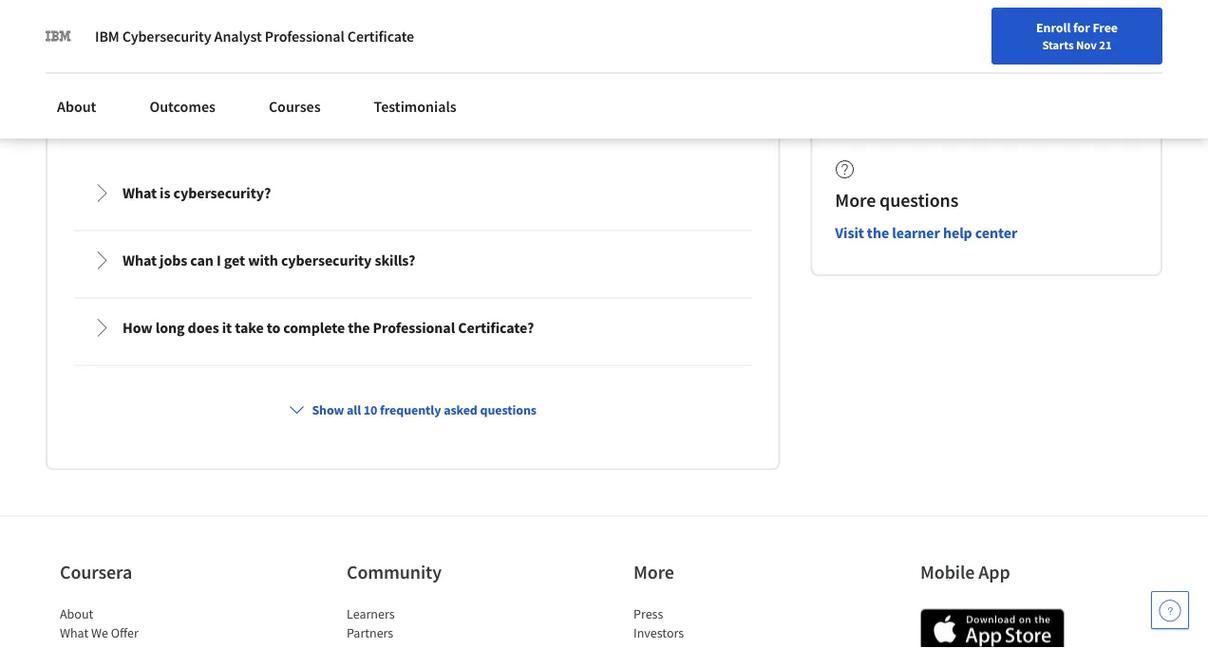 Task type: vqa. For each thing, say whether or not it's contained in the screenshot.


Task type: describe. For each thing, give the bounding box(es) containing it.
outcomes
[[150, 97, 216, 116]]

analyst
[[214, 27, 262, 46]]

learners
[[347, 606, 395, 623]]

0 vertical spatial asked
[[174, 72, 241, 105]]

frequently
[[380, 402, 441, 419]]

how
[[123, 319, 153, 338]]

list for coursera
[[60, 605, 221, 649]]

enroll
[[1036, 19, 1071, 36]]

find your new career
[[695, 60, 815, 77]]

21
[[1099, 37, 1112, 52]]

your
[[723, 60, 748, 77]]

english button
[[879, 38, 994, 100]]

what we offer link
[[60, 625, 138, 642]]

learners link
[[347, 606, 395, 623]]

courses
[[269, 97, 321, 116]]

1 horizontal spatial the
[[867, 224, 889, 243]]

skills?
[[375, 252, 415, 271]]

press link
[[634, 606, 663, 623]]

about what we offer
[[60, 606, 138, 642]]

mobile app
[[920, 561, 1010, 585]]

press
[[634, 606, 663, 623]]

find
[[695, 60, 720, 77]]

complete
[[283, 319, 345, 338]]

new
[[751, 60, 775, 77]]

1 vertical spatial questions
[[880, 189, 959, 212]]

get
[[224, 252, 245, 271]]

jobs
[[160, 252, 187, 271]]

what jobs can i get with cybersecurity skills? button
[[77, 235, 749, 288]]

it
[[222, 319, 232, 338]]

how long does it take to complete the professional certificate? button
[[77, 302, 749, 355]]

10
[[364, 402, 377, 419]]

questions inside dropdown button
[[480, 402, 537, 419]]

testimonials
[[374, 97, 457, 116]]

app
[[979, 561, 1010, 585]]

learners partners
[[347, 606, 395, 642]]

for
[[281, 9, 302, 28]]

certificate?
[[458, 319, 534, 338]]

center
[[975, 224, 1018, 243]]

what inside "about what we offer"
[[60, 625, 89, 642]]

professional inside "dropdown button"
[[373, 319, 455, 338]]

outcomes link
[[138, 85, 227, 127]]

can
[[190, 252, 214, 271]]

cybersecurity
[[281, 252, 372, 271]]

mobile
[[920, 561, 975, 585]]

show notifications image
[[1021, 62, 1044, 85]]

all
[[347, 402, 361, 419]]

download on the app store image
[[920, 610, 1065, 649]]

investors link
[[634, 625, 684, 642]]

asked inside dropdown button
[[444, 402, 478, 419]]

frequently
[[46, 72, 169, 105]]

0 vertical spatial questions
[[246, 72, 357, 105]]

what is cybersecurity? button
[[77, 167, 749, 221]]

ibm image
[[46, 23, 72, 49]]



Task type: locate. For each thing, give the bounding box(es) containing it.
for link
[[274, 0, 387, 38]]

visit the learner help center
[[835, 224, 1018, 243]]

community
[[347, 561, 442, 585]]

does
[[188, 319, 219, 338]]

0 horizontal spatial more
[[634, 561, 674, 585]]

coursera
[[60, 561, 132, 585]]

show all 10 frequently asked questions
[[312, 402, 537, 419]]

list containing about
[[60, 605, 221, 649]]

0 horizontal spatial professional
[[265, 27, 345, 46]]

asked down analyst
[[174, 72, 241, 105]]

more questions
[[835, 189, 959, 212]]

for
[[1073, 19, 1090, 36]]

cybersecurity
[[122, 27, 211, 46]]

english
[[913, 59, 960, 78]]

help center image
[[1159, 599, 1182, 622]]

list
[[60, 605, 221, 649], [347, 605, 508, 649], [634, 605, 795, 649]]

professional
[[265, 27, 345, 46], [373, 319, 455, 338]]

1 horizontal spatial professional
[[373, 319, 455, 338]]

1 horizontal spatial questions
[[480, 402, 537, 419]]

show all 10 frequently asked questions button
[[282, 393, 544, 428]]

about link down coursera image
[[46, 85, 108, 127]]

take
[[235, 319, 264, 338]]

2 vertical spatial questions
[[480, 402, 537, 419]]

1 list from the left
[[60, 605, 221, 649]]

cybersecurity?
[[173, 184, 271, 203]]

help
[[943, 224, 972, 243]]

what
[[123, 184, 157, 203], [123, 252, 157, 271], [60, 625, 89, 642]]

list for community
[[347, 605, 508, 649]]

the right visit
[[867, 224, 889, 243]]

enroll for free starts nov 21
[[1036, 19, 1118, 52]]

career
[[778, 60, 815, 77]]

professional right analyst
[[265, 27, 345, 46]]

visit the learner help center link
[[835, 224, 1018, 243]]

0 horizontal spatial asked
[[174, 72, 241, 105]]

0 vertical spatial professional
[[265, 27, 345, 46]]

asked
[[174, 72, 241, 105], [444, 402, 478, 419]]

1 horizontal spatial asked
[[444, 402, 478, 419]]

nov
[[1076, 37, 1097, 52]]

with
[[248, 252, 278, 271]]

0 horizontal spatial the
[[348, 319, 370, 338]]

questions up learner
[[880, 189, 959, 212]]

the
[[867, 224, 889, 243], [348, 319, 370, 338]]

what left jobs
[[123, 252, 157, 271]]

1 vertical spatial asked
[[444, 402, 478, 419]]

long
[[156, 319, 185, 338]]

we
[[91, 625, 108, 642]]

what left is
[[123, 184, 157, 203]]

learner
[[892, 224, 940, 243]]

i
[[217, 252, 221, 271]]

certificate
[[348, 27, 414, 46]]

what for what jobs can i get with cybersecurity skills?
[[123, 252, 157, 271]]

visit
[[835, 224, 864, 243]]

0 horizontal spatial questions
[[246, 72, 357, 105]]

2 horizontal spatial list
[[634, 605, 795, 649]]

1 vertical spatial the
[[348, 319, 370, 338]]

about for about
[[57, 97, 96, 116]]

shopping cart: 1 item image
[[834, 52, 870, 83]]

about inside "about what we offer"
[[60, 606, 93, 623]]

free
[[1093, 19, 1118, 36]]

1 horizontal spatial list
[[347, 605, 508, 649]]

3 list from the left
[[634, 605, 795, 649]]

2 list from the left
[[347, 605, 508, 649]]

about link for frequently asked questions
[[46, 85, 108, 127]]

frequently asked questions
[[46, 72, 357, 105]]

2 horizontal spatial questions
[[880, 189, 959, 212]]

list for more
[[634, 605, 795, 649]]

asked right frequently at the left of the page
[[444, 402, 478, 419]]

0 vertical spatial about
[[57, 97, 96, 116]]

2 vertical spatial what
[[60, 625, 89, 642]]

press investors
[[634, 606, 684, 642]]

0 vertical spatial what
[[123, 184, 157, 203]]

list containing learners
[[347, 605, 508, 649]]

about link
[[46, 85, 108, 127], [60, 606, 93, 623]]

partners link
[[347, 625, 394, 642]]

1 vertical spatial about link
[[60, 606, 93, 623]]

0 vertical spatial about link
[[46, 85, 108, 127]]

about link for more
[[60, 606, 93, 623]]

the inside how long does it take to complete the professional certificate? "dropdown button"
[[348, 319, 370, 338]]

to
[[267, 319, 280, 338]]

ibm
[[95, 27, 119, 46]]

None search field
[[256, 50, 446, 88]]

more for more
[[634, 561, 674, 585]]

offer
[[111, 625, 138, 642]]

about link up what we offer link
[[60, 606, 93, 623]]

ibm cybersecurity analyst professional certificate
[[95, 27, 414, 46]]

1 horizontal spatial more
[[835, 189, 876, 212]]

find your new career link
[[686, 57, 824, 81]]

about for about what we offer
[[60, 606, 93, 623]]

is
[[160, 184, 170, 203]]

1 vertical spatial more
[[634, 561, 674, 585]]

professional down the what jobs can i get with cybersecurity skills? dropdown button
[[373, 319, 455, 338]]

partners
[[347, 625, 394, 642]]

investors
[[634, 625, 684, 642]]

1 vertical spatial about
[[60, 606, 93, 623]]

0 vertical spatial the
[[867, 224, 889, 243]]

starts
[[1042, 37, 1074, 52]]

questions
[[246, 72, 357, 105], [880, 189, 959, 212], [480, 402, 537, 419]]

courses link
[[257, 85, 332, 127]]

0 vertical spatial more
[[835, 189, 876, 212]]

collapsed list
[[70, 161, 756, 649]]

0 horizontal spatial list
[[60, 605, 221, 649]]

about
[[57, 97, 96, 116], [60, 606, 93, 623]]

1 vertical spatial what
[[123, 252, 157, 271]]

how long does it take to complete the professional certificate?
[[123, 319, 534, 338]]

about down coursera image
[[57, 97, 96, 116]]

what is cybersecurity?
[[123, 184, 271, 203]]

testimonials link
[[362, 85, 468, 127]]

show
[[312, 402, 344, 419]]

what left we at the bottom of the page
[[60, 625, 89, 642]]

questions down ibm cybersecurity analyst professional certificate
[[246, 72, 357, 105]]

1 vertical spatial professional
[[373, 319, 455, 338]]

the right 'complete'
[[348, 319, 370, 338]]

coursera image
[[15, 53, 136, 84]]

questions down certificate? on the left
[[480, 402, 537, 419]]

what jobs can i get with cybersecurity skills?
[[123, 252, 415, 271]]

more up press link
[[634, 561, 674, 585]]

list containing press
[[634, 605, 795, 649]]

more
[[835, 189, 876, 212], [634, 561, 674, 585]]

more for more questions
[[835, 189, 876, 212]]

about up what we offer link
[[60, 606, 93, 623]]

more up visit
[[835, 189, 876, 212]]

what for what is cybersecurity?
[[123, 184, 157, 203]]



